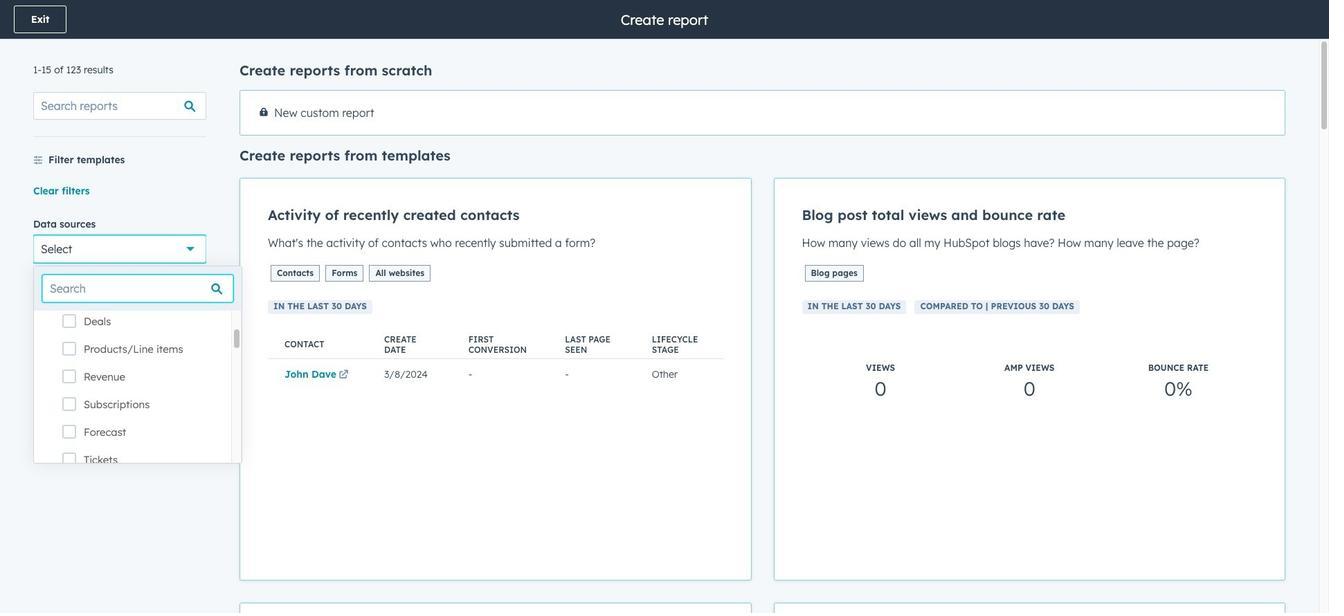 Task type: locate. For each thing, give the bounding box(es) containing it.
page section element
[[0, 0, 1329, 39]]

Search search field
[[33, 92, 206, 120], [42, 275, 233, 303]]

None checkbox
[[240, 90, 1286, 136], [240, 603, 752, 613], [240, 90, 1286, 136], [240, 603, 752, 613]]

link opens in a new window image
[[339, 371, 349, 381]]

1 vertical spatial search search field
[[42, 275, 233, 303]]

link opens in a new window image
[[339, 371, 349, 381]]

None checkbox
[[240, 178, 752, 581], [774, 178, 1286, 581], [774, 603, 1286, 613], [240, 178, 752, 581], [774, 178, 1286, 581], [774, 603, 1286, 613]]

0 vertical spatial search search field
[[33, 92, 206, 120]]



Task type: vqa. For each thing, say whether or not it's contained in the screenshot.
MENU
no



